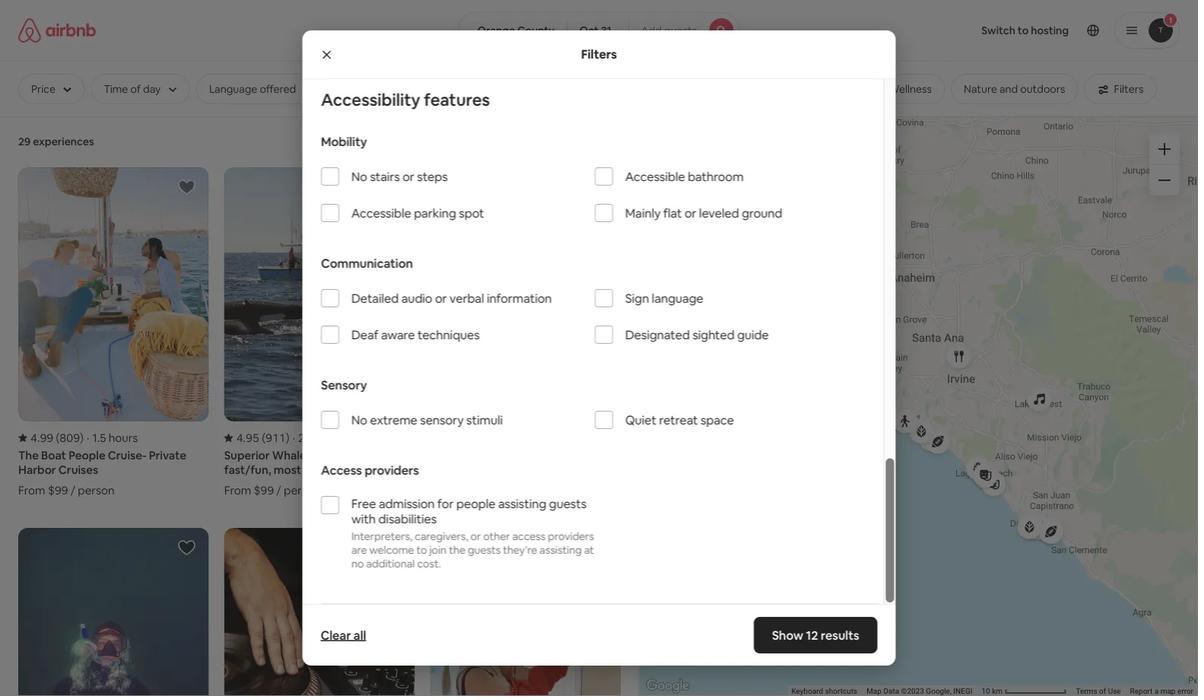 Task type: describe. For each thing, give the bounding box(es) containing it.
4.95 (911)
[[236, 430, 290, 445]]

31
[[601, 24, 612, 37]]

/ for most
[[276, 483, 281, 498]]

keyboard shortcuts button
[[792, 686, 858, 696]]

from for superior whale/dolphin watching - fast/fun, most sightings from $99 / person
[[224, 483, 251, 498]]

whale/dolphin
[[272, 448, 353, 463]]

designated
[[625, 327, 690, 342]]

add guests button
[[628, 12, 740, 49]]

harbor
[[18, 462, 56, 477]]

nature and outdoors
[[964, 82, 1066, 96]]

stimuli
[[466, 412, 502, 428]]

with
[[351, 511, 375, 526]]

or for flat
[[684, 205, 696, 221]]

accessible parking spot
[[351, 205, 484, 221]]

or for audio
[[435, 290, 447, 306]]

terms of use
[[1076, 687, 1121, 696]]

no for no extreme sensory stimuli
[[351, 412, 367, 428]]

for
[[437, 496, 453, 511]]

welcome
[[369, 543, 414, 557]]

(809)
[[56, 430, 84, 445]]

and for nature
[[1000, 82, 1018, 96]]

county
[[518, 24, 555, 37]]

1 vertical spatial assisting
[[539, 543, 582, 557]]

orange county button
[[459, 12, 567, 49]]

show 12 results link
[[754, 617, 878, 654]]

or inside 'free admission for people assisting guests with disabilities interpreters, caregivers, or other access providers are welcome to join the guests they're assisting at no additional cost.'
[[470, 530, 481, 543]]

/ for harbor
[[71, 483, 75, 498]]

terms of use link
[[1076, 687, 1121, 696]]

· for · 2 hours
[[293, 430, 295, 445]]

wellness
[[889, 82, 932, 96]]

29
[[18, 135, 31, 148]]

people
[[456, 496, 495, 511]]

©2023
[[901, 687, 924, 696]]

admission
[[378, 496, 434, 511]]

clear all button
[[313, 620, 374, 651]]

stairs
[[370, 169, 400, 184]]

map
[[1161, 687, 1176, 696]]

orange county
[[478, 24, 555, 37]]

10 km button
[[977, 686, 1072, 696]]

join
[[429, 543, 446, 557]]

· for · 1.5 hours
[[87, 430, 89, 445]]

sign
[[625, 290, 649, 306]]

report a map error link
[[1130, 687, 1194, 696]]

oct 31
[[580, 24, 612, 37]]

hours for 1.5 hours
[[109, 430, 138, 445]]

from for the boat people cruise- private harbor cruises from $99 / person
[[18, 483, 45, 498]]

add
[[641, 24, 662, 37]]

sightings
[[304, 462, 353, 477]]

verbal
[[449, 290, 484, 306]]

2 vertical spatial guests
[[468, 543, 500, 557]]

disabilities
[[378, 511, 436, 526]]

clear
[[321, 627, 351, 643]]

2
[[298, 430, 305, 445]]

12
[[806, 627, 818, 643]]

features
[[424, 89, 490, 110]]

the boat people cruise- private harbor cruises from $99 / person
[[18, 448, 186, 498]]

0 vertical spatial assisting
[[498, 496, 546, 511]]

superior whale/dolphin watching - fast/fun, most sightings group
[[224, 167, 415, 498]]

no for no stairs or steps
[[351, 169, 367, 184]]

interpreters,
[[351, 530, 412, 543]]

and for art
[[382, 82, 400, 96]]

audio
[[401, 290, 432, 306]]

google image
[[643, 676, 693, 696]]

4.95 out of 5 average rating,  911 reviews image
[[224, 430, 290, 445]]

experiences
[[33, 135, 94, 148]]

29 experiences
[[18, 135, 94, 148]]

add guests
[[641, 24, 697, 37]]

are
[[351, 543, 367, 557]]

km
[[992, 687, 1003, 696]]

shortcuts
[[825, 687, 858, 696]]

private
[[149, 448, 186, 463]]

add to wishlist image for 2 hours
[[384, 178, 402, 196]]

extreme
[[370, 412, 417, 428]]

the
[[18, 448, 39, 463]]

nature
[[964, 82, 997, 96]]

hours for 2 hours
[[307, 430, 337, 445]]

the
[[449, 543, 465, 557]]

-
[[410, 448, 414, 463]]

Sightseeing button
[[787, 74, 870, 104]]

Food and drink button
[[559, 74, 658, 104]]

quiet retreat space
[[625, 412, 734, 428]]

or for stairs
[[402, 169, 414, 184]]

accessible for accessible parking spot
[[351, 205, 411, 221]]

Entertainment button
[[456, 74, 553, 104]]

to
[[416, 543, 427, 557]]

4.99
[[30, 430, 53, 445]]

keyboard
[[792, 687, 823, 696]]

results
[[821, 627, 859, 643]]

watching
[[356, 448, 407, 463]]

steps
[[417, 169, 447, 184]]

orange
[[478, 24, 515, 37]]

they're
[[503, 543, 537, 557]]

10
[[982, 687, 990, 696]]

4.95
[[236, 430, 259, 445]]

communication
[[321, 255, 413, 271]]

superior whale/dolphin watching - fast/fun, most sightings from $99 / person
[[224, 448, 414, 498]]

filters dialog
[[302, 0, 896, 666]]

access providers
[[321, 462, 419, 478]]

google,
[[926, 687, 952, 696]]

free admission for people assisting guests with disabilities interpreters, caregivers, or other access providers are welcome to join the guests they're assisting at no additional cost.
[[351, 496, 594, 571]]

1 horizontal spatial guests
[[549, 496, 586, 511]]

sensory
[[321, 377, 367, 393]]

$99 for harbor
[[48, 483, 68, 498]]



Task type: vqa. For each thing, say whether or not it's contained in the screenshot.
aware
yes



Task type: locate. For each thing, give the bounding box(es) containing it.
1 horizontal spatial providers
[[548, 530, 594, 543]]

2 $99 from the left
[[254, 483, 274, 498]]

error
[[1178, 687, 1194, 696]]

2 no from the top
[[351, 412, 367, 428]]

/ inside the boat people cruise- private harbor cruises from $99 / person
[[71, 483, 75, 498]]

2 and from the left
[[1000, 82, 1018, 96]]

2 · from the left
[[293, 430, 295, 445]]

1 hours from the left
[[109, 430, 138, 445]]

outdoors
[[1021, 82, 1066, 96]]

deaf
[[351, 327, 378, 342]]

0 horizontal spatial /
[[71, 483, 75, 498]]

detailed audio or verbal information
[[351, 290, 552, 306]]

$99
[[48, 483, 68, 498], [254, 483, 274, 498]]

flat
[[663, 205, 682, 221]]

hours up whale/dolphin
[[307, 430, 337, 445]]

/ inside superior whale/dolphin watching - fast/fun, most sightings from $99 / person
[[276, 483, 281, 498]]

no stairs or steps
[[351, 169, 447, 184]]

/ down most
[[276, 483, 281, 498]]

report a map error
[[1130, 687, 1194, 696]]

add to wishlist image
[[178, 178, 196, 196], [384, 178, 402, 196], [178, 539, 196, 557]]

person inside the boat people cruise- private harbor cruises from $99 / person
[[78, 483, 114, 498]]

· left 2 at the bottom
[[293, 430, 295, 445]]

entertainment
[[469, 82, 540, 96]]

0 horizontal spatial providers
[[364, 462, 419, 478]]

1 person from the left
[[78, 483, 114, 498]]

and right nature
[[1000, 82, 1018, 96]]

accessible for accessible bathroom
[[625, 169, 685, 184]]

no extreme sensory stimuli
[[351, 412, 502, 428]]

guide
[[737, 327, 769, 342]]

accessible
[[625, 169, 685, 184], [351, 205, 411, 221]]

the boat people cruise- private harbor cruises group
[[18, 167, 209, 498]]

from
[[18, 483, 45, 498], [224, 483, 251, 498]]

aware
[[381, 327, 415, 342]]

from inside superior whale/dolphin watching - fast/fun, most sightings from $99 / person
[[224, 483, 251, 498]]

· inside the boat people cruise- private harbor cruises group
[[87, 430, 89, 445]]

accessible bathroom
[[625, 169, 743, 184]]

· inside the superior whale/dolphin watching - fast/fun, most sightings group
[[293, 430, 295, 445]]

1 horizontal spatial ·
[[293, 430, 295, 445]]

and
[[382, 82, 400, 96], [1000, 82, 1018, 96]]

0 horizontal spatial ·
[[87, 430, 89, 445]]

spot
[[459, 205, 484, 221]]

providers right the access
[[548, 530, 594, 543]]

report
[[1130, 687, 1153, 696]]

hours inside the boat people cruise- private harbor cruises group
[[109, 430, 138, 445]]

filters
[[581, 46, 617, 62]]

and right art
[[382, 82, 400, 96]]

2 person from the left
[[284, 483, 320, 498]]

· 1.5 hours
[[87, 430, 138, 445]]

additional
[[366, 557, 415, 571]]

assisting
[[498, 496, 546, 511], [539, 543, 582, 557]]

google map
showing 20 experiences. region
[[639, 116, 1198, 696]]

$99 inside the boat people cruise- private harbor cruises from $99 / person
[[48, 483, 68, 498]]

0 horizontal spatial and
[[382, 82, 400, 96]]

quiet
[[625, 412, 656, 428]]

0 horizontal spatial person
[[78, 483, 114, 498]]

1 · from the left
[[87, 430, 89, 445]]

from down harbor
[[18, 483, 45, 498]]

techniques
[[417, 327, 479, 342]]

1 vertical spatial no
[[351, 412, 367, 428]]

zoom out image
[[1159, 174, 1171, 186]]

accessible up mainly
[[625, 169, 685, 184]]

mainly flat or leveled ground
[[625, 205, 782, 221]]

1 horizontal spatial accessible
[[625, 169, 685, 184]]

0 vertical spatial providers
[[364, 462, 419, 478]]

Wellness button
[[876, 74, 945, 104]]

0 horizontal spatial accessible
[[351, 205, 411, 221]]

cost.
[[417, 557, 441, 571]]

from inside the boat people cruise- private harbor cruises from $99 / person
[[18, 483, 45, 498]]

hours up cruise- on the bottom left of the page
[[109, 430, 138, 445]]

guests inside button
[[664, 24, 697, 37]]

space
[[700, 412, 734, 428]]

guests right the
[[468, 543, 500, 557]]

sign language
[[625, 290, 703, 306]]

1 vertical spatial providers
[[548, 530, 594, 543]]

assisting up the access
[[498, 496, 546, 511]]

0 vertical spatial no
[[351, 169, 367, 184]]

bathroom
[[688, 169, 743, 184]]

1 vertical spatial guests
[[549, 496, 586, 511]]

or left "other"
[[470, 530, 481, 543]]

boat
[[41, 448, 66, 463]]

person down cruises
[[78, 483, 114, 498]]

0 vertical spatial accessible
[[625, 169, 685, 184]]

terms
[[1076, 687, 1098, 696]]

assisting left at
[[539, 543, 582, 557]]

add to wishlist image for 1.5 hours
[[178, 178, 196, 196]]

show 12 results
[[772, 627, 859, 643]]

person down most
[[284, 483, 320, 498]]

Tours button
[[728, 74, 781, 104]]

caregivers,
[[414, 530, 468, 543]]

other
[[483, 530, 510, 543]]

keyboard shortcuts
[[792, 687, 858, 696]]

Nature and outdoors button
[[951, 74, 1078, 104]]

1 no from the top
[[351, 169, 367, 184]]

person
[[78, 483, 114, 498], [284, 483, 320, 498]]

1 $99 from the left
[[48, 483, 68, 498]]

use
[[1108, 687, 1121, 696]]

1 horizontal spatial from
[[224, 483, 251, 498]]

1 and from the left
[[382, 82, 400, 96]]

or
[[402, 169, 414, 184], [684, 205, 696, 221], [435, 290, 447, 306], [470, 530, 481, 543]]

no
[[351, 169, 367, 184], [351, 412, 367, 428]]

detailed
[[351, 290, 398, 306]]

free
[[351, 496, 376, 511]]

$99 for most
[[254, 483, 274, 498]]

or right stairs
[[402, 169, 414, 184]]

sensory
[[420, 412, 463, 428]]

and inside button
[[382, 82, 400, 96]]

leveled
[[699, 205, 739, 221]]

1 horizontal spatial $99
[[254, 483, 274, 498]]

zoom in image
[[1159, 143, 1171, 155]]

retreat
[[659, 412, 698, 428]]

1 vertical spatial accessible
[[351, 205, 411, 221]]

or right flat
[[684, 205, 696, 221]]

providers up admission
[[364, 462, 419, 478]]

providers inside 'free admission for people assisting guests with disabilities interpreters, caregivers, or other access providers are welcome to join the guests they're assisting at no additional cost.'
[[548, 530, 594, 543]]

profile element
[[758, 0, 1180, 61]]

2 hours from the left
[[307, 430, 337, 445]]

· left "1.5"
[[87, 430, 89, 445]]

$99 down cruises
[[48, 483, 68, 498]]

add to wishlist image
[[590, 178, 608, 196], [384, 539, 402, 557], [590, 539, 608, 557]]

None search field
[[459, 12, 740, 49]]

data
[[884, 687, 899, 696]]

2 from from the left
[[224, 483, 251, 498]]

4.99 out of 5 average rating,  809 reviews image
[[18, 430, 84, 445]]

deaf aware techniques
[[351, 327, 479, 342]]

map
[[867, 687, 882, 696]]

a
[[1155, 687, 1159, 696]]

no
[[351, 557, 364, 571]]

person for sightings
[[284, 483, 320, 498]]

0 horizontal spatial from
[[18, 483, 45, 498]]

$99 inside superior whale/dolphin watching - fast/fun, most sightings from $99 / person
[[254, 483, 274, 498]]

or right the audio
[[435, 290, 447, 306]]

none search field containing orange county
[[459, 12, 740, 49]]

access
[[512, 530, 545, 543]]

of
[[1099, 687, 1106, 696]]

/ down cruises
[[71, 483, 75, 498]]

no left stairs
[[351, 169, 367, 184]]

2 / from the left
[[276, 483, 281, 498]]

no left extreme
[[351, 412, 367, 428]]

oct
[[580, 24, 599, 37]]

hours inside the superior whale/dolphin watching - fast/fun, most sightings group
[[307, 430, 337, 445]]

superior
[[224, 448, 270, 463]]

language
[[652, 290, 703, 306]]

and inside 'button'
[[1000, 82, 1018, 96]]

sighted
[[692, 327, 734, 342]]

show
[[772, 627, 803, 643]]

10 km
[[982, 687, 1005, 696]]

mobility
[[321, 134, 367, 149]]

Sports button
[[664, 74, 722, 104]]

access
[[321, 462, 362, 478]]

1 / from the left
[[71, 483, 75, 498]]

information
[[487, 290, 552, 306]]

1 horizontal spatial person
[[284, 483, 320, 498]]

fast/fun,
[[224, 462, 271, 477]]

cruise-
[[108, 448, 146, 463]]

4.99 (809)
[[30, 430, 84, 445]]

0 horizontal spatial guests
[[468, 543, 500, 557]]

/
[[71, 483, 75, 498], [276, 483, 281, 498]]

Art and culture button
[[350, 74, 450, 104]]

person inside superior whale/dolphin watching - fast/fun, most sightings from $99 / person
[[284, 483, 320, 498]]

·
[[87, 430, 89, 445], [293, 430, 295, 445]]

1 from from the left
[[18, 483, 45, 498]]

guests up at
[[549, 496, 586, 511]]

art
[[363, 82, 380, 96]]

$99 down fast/fun,
[[254, 483, 274, 498]]

2 horizontal spatial guests
[[664, 24, 697, 37]]

1 horizontal spatial and
[[1000, 82, 1018, 96]]

oct 31 button
[[567, 12, 629, 49]]

0 horizontal spatial hours
[[109, 430, 138, 445]]

guests right add
[[664, 24, 697, 37]]

0 horizontal spatial $99
[[48, 483, 68, 498]]

1 horizontal spatial hours
[[307, 430, 337, 445]]

person for cruises
[[78, 483, 114, 498]]

0 vertical spatial guests
[[664, 24, 697, 37]]

from down fast/fun,
[[224, 483, 251, 498]]

accessible down stairs
[[351, 205, 411, 221]]

ground
[[742, 205, 782, 221]]

1 horizontal spatial /
[[276, 483, 281, 498]]



